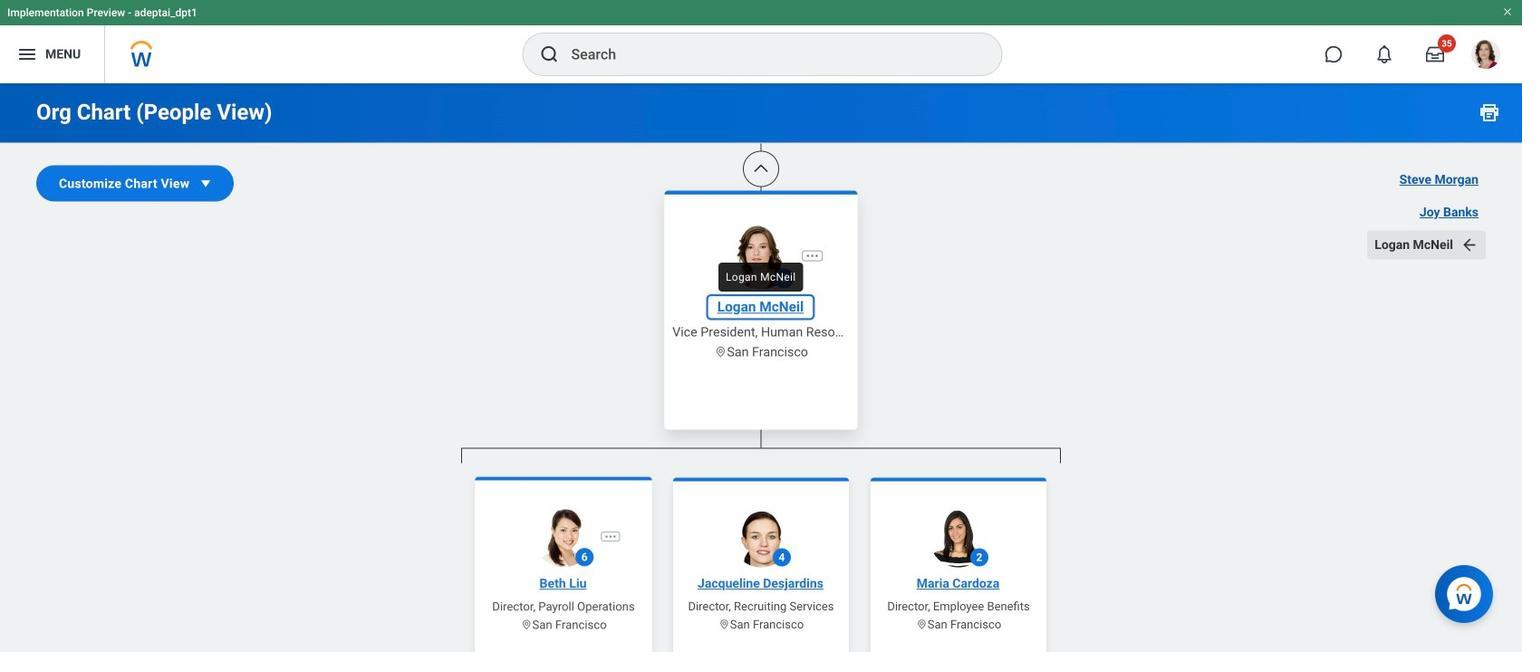 Task type: describe. For each thing, give the bounding box(es) containing it.
location image
[[518, 621, 531, 634]]

profile logan mcneil image
[[1472, 40, 1501, 73]]

Search Workday  search field
[[571, 34, 965, 74]]

print org chart image
[[1479, 102, 1501, 123]]

chevron up image
[[752, 160, 770, 178]]

logan mcneil, logan mcneil, 3 direct reports element
[[461, 464, 1061, 653]]

inbox large image
[[1427, 45, 1445, 63]]



Task type: locate. For each thing, give the bounding box(es) containing it.
search image
[[539, 44, 561, 65]]

tooltip
[[713, 257, 809, 297]]

location image
[[714, 346, 727, 359], [718, 619, 730, 631], [916, 619, 928, 631]]

justify image
[[16, 44, 38, 65]]

main content
[[0, 0, 1523, 653]]

related actions image
[[805, 249, 820, 264]]

banner
[[0, 0, 1523, 83]]

arrow left image
[[1461, 236, 1479, 254]]

close environment banner image
[[1503, 6, 1514, 17]]

caret down image
[[197, 174, 215, 193]]

notifications large image
[[1376, 45, 1394, 63]]



Task type: vqa. For each thing, say whether or not it's contained in the screenshot.
30
no



